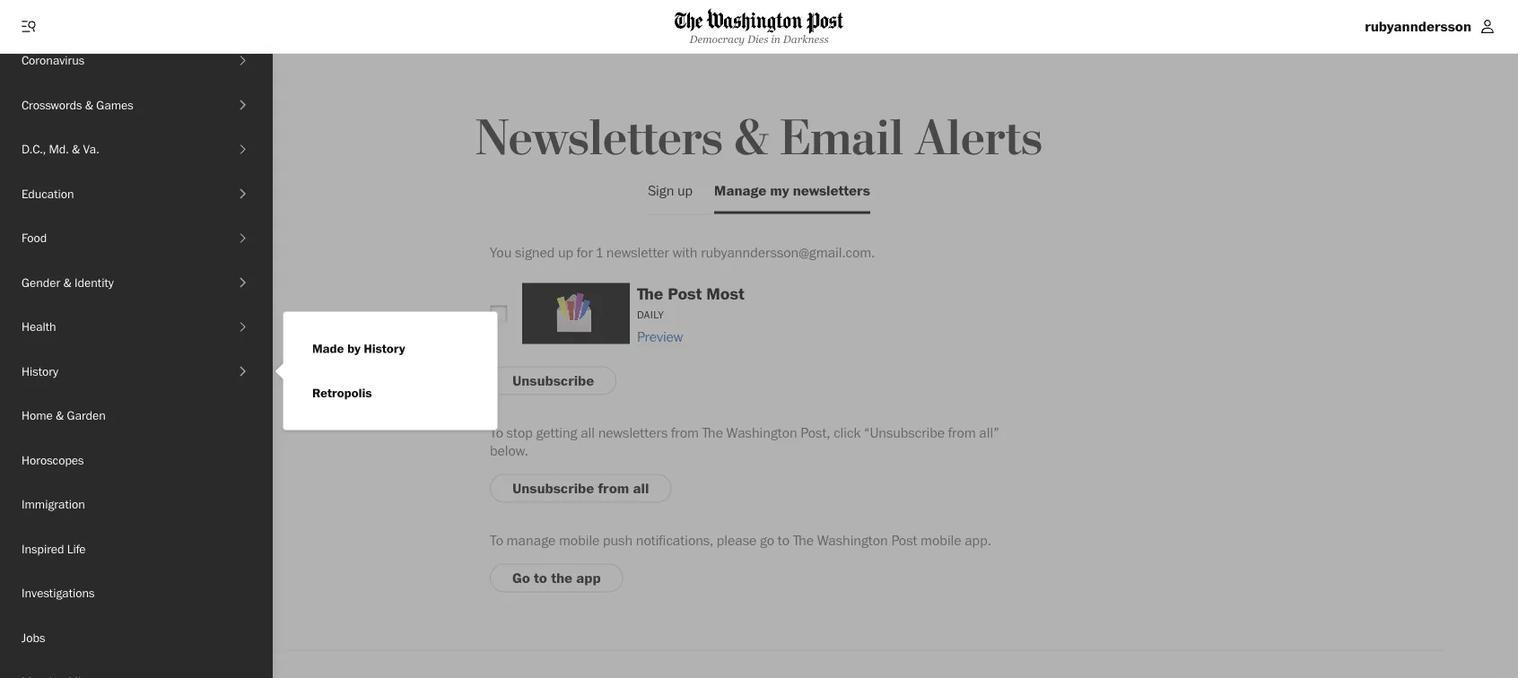 Task type: vqa. For each thing, say whether or not it's contained in the screenshot.
Unsubscribe from all's Unsubscribe
yes



Task type: locate. For each thing, give the bounding box(es) containing it.
unsubscribe
[[512, 372, 594, 389], [512, 480, 594, 497]]

all inside to stop getting all newsletters from the washington post, click "unsubscribe from all" below.
[[581, 424, 595, 442]]

0 vertical spatial to
[[778, 532, 790, 549]]

& left games
[[85, 97, 93, 112]]

all right getting
[[581, 424, 595, 442]]

&
[[85, 97, 93, 112], [734, 109, 768, 169], [72, 141, 80, 157], [63, 275, 72, 290], [56, 408, 64, 423]]

1 vertical spatial washington
[[817, 532, 888, 549]]

crosswords
[[22, 97, 82, 112]]

inspired
[[22, 541, 64, 556]]

1 unsubscribe from the top
[[512, 372, 594, 389]]

history inside sections navigation element
[[22, 363, 58, 379]]

sections navigation element
[[0, 38, 273, 678]]

education link
[[0, 171, 235, 216]]

1 vertical spatial unsubscribe
[[512, 480, 594, 497]]

go to the app link
[[490, 564, 623, 593]]

1 horizontal spatial newsletters
[[793, 181, 870, 199]]

garden
[[67, 408, 106, 423]]

1 vertical spatial to
[[534, 569, 547, 587]]

0 horizontal spatial the
[[637, 283, 663, 303]]

1 vertical spatial up
[[558, 244, 573, 261]]

history
[[364, 341, 405, 356], [22, 363, 58, 379]]

home & garden link
[[0, 393, 273, 438]]

all
[[581, 424, 595, 442], [633, 480, 649, 497]]

0 horizontal spatial history
[[22, 363, 58, 379]]

0 horizontal spatial all
[[581, 424, 595, 442]]

washington inside to stop getting all newsletters from the washington post, click "unsubscribe from all" below.
[[726, 424, 797, 442]]

from inside 'button'
[[598, 480, 629, 497]]

0 horizontal spatial mobile
[[559, 532, 600, 549]]

& right home
[[56, 408, 64, 423]]

the
[[637, 283, 663, 303], [702, 424, 723, 442], [793, 532, 814, 549]]

2 to from the top
[[490, 532, 503, 549]]

1 horizontal spatial the
[[702, 424, 723, 442]]

post
[[668, 283, 702, 303], [891, 532, 917, 549]]

home & garden
[[22, 408, 106, 423]]

jobs
[[22, 630, 45, 645]]

alerts
[[915, 109, 1043, 169]]

sign up link
[[648, 167, 693, 214]]

1 horizontal spatial history
[[364, 341, 405, 356]]

& for identity
[[63, 275, 72, 290]]

stop
[[507, 424, 533, 442]]

1 vertical spatial to
[[490, 532, 503, 549]]

unsubscribe from all button
[[490, 474, 671, 503]]

to up below.
[[490, 424, 503, 442]]

rubyanndersson button
[[1358, 12, 1504, 41]]

0 vertical spatial newsletters
[[793, 181, 870, 199]]

gender & identity link
[[0, 260, 235, 305]]

immigration link
[[0, 482, 273, 527]]

newsletters right my
[[793, 181, 870, 199]]

0 horizontal spatial newsletters
[[598, 424, 668, 442]]

newsletters
[[793, 181, 870, 199], [598, 424, 668, 442]]

to
[[778, 532, 790, 549], [534, 569, 547, 587]]

& right gender
[[63, 275, 72, 290]]

0 vertical spatial all
[[581, 424, 595, 442]]

all up notifications,
[[633, 480, 649, 497]]

search and browse sections image
[[20, 17, 38, 35]]

& up manage
[[734, 109, 768, 169]]

dies
[[747, 33, 768, 45]]

newsletters right getting
[[598, 424, 668, 442]]

notifications,
[[636, 532, 713, 549]]

washington left post,
[[726, 424, 797, 442]]

the washington post homepage. image
[[675, 8, 843, 34]]

identity
[[74, 275, 114, 290]]

dialog
[[273, 311, 498, 431]]

1 horizontal spatial washington
[[817, 532, 888, 549]]

education
[[22, 186, 74, 201]]

0 horizontal spatial post
[[668, 283, 702, 303]]

post left app.
[[891, 532, 917, 549]]

washington
[[726, 424, 797, 442], [817, 532, 888, 549]]

to for to stop getting all newsletters from the washington post, click "unsubscribe from all" below.
[[490, 424, 503, 442]]

from
[[671, 424, 699, 442], [948, 424, 976, 442], [598, 480, 629, 497]]

0 vertical spatial washington
[[726, 424, 797, 442]]

0 vertical spatial post
[[668, 283, 702, 303]]

newsletter
[[606, 244, 669, 261]]

0 vertical spatial history
[[364, 341, 405, 356]]

0 horizontal spatial from
[[598, 480, 629, 497]]

to inside to stop getting all newsletters from the washington post, click "unsubscribe from all" below.
[[490, 424, 503, 442]]

history down "health"
[[22, 363, 58, 379]]

1 vertical spatial all
[[633, 480, 649, 497]]

retropolis
[[312, 385, 372, 401]]

0 vertical spatial the
[[637, 283, 663, 303]]

1 horizontal spatial from
[[671, 424, 699, 442]]

0 horizontal spatial washington
[[726, 424, 797, 442]]

2 horizontal spatial the
[[793, 532, 814, 549]]

to left manage
[[490, 532, 503, 549]]

1 horizontal spatial post
[[891, 532, 917, 549]]

0 vertical spatial to
[[490, 424, 503, 442]]

0 horizontal spatial to
[[534, 569, 547, 587]]

up
[[677, 181, 693, 199], [558, 244, 573, 261]]

unsubscribe down getting
[[512, 480, 594, 497]]

& left va.
[[72, 141, 80, 157]]

1 horizontal spatial up
[[677, 181, 693, 199]]

mobile left the push
[[559, 532, 600, 549]]

below.
[[490, 442, 528, 459]]

& for games
[[85, 97, 93, 112]]

newsletters & email alerts
[[476, 109, 1043, 169]]

1 vertical spatial history
[[22, 363, 58, 379]]

life
[[67, 541, 86, 556]]

md.
[[49, 141, 69, 157]]

1 horizontal spatial mobile
[[921, 532, 961, 549]]

0 vertical spatial unsubscribe
[[512, 372, 594, 389]]

d.c., md. & va.
[[22, 141, 99, 157]]

unsubscribe for unsubscribe from all
[[512, 480, 594, 497]]

push
[[603, 532, 633, 549]]

unsubscribe inside 'button'
[[512, 480, 594, 497]]

1 vertical spatial newsletters
[[598, 424, 668, 442]]

mobile
[[559, 532, 600, 549], [921, 532, 961, 549]]

2 unsubscribe from the top
[[512, 480, 594, 497]]

post left most
[[668, 283, 702, 303]]

to right go
[[778, 532, 790, 549]]

.
[[871, 244, 875, 261]]

unsubscribe up getting
[[512, 372, 594, 389]]

post inside the post most daily preview
[[668, 283, 702, 303]]

unsubscribe inside button
[[512, 372, 594, 389]]

1 horizontal spatial all
[[633, 480, 649, 497]]

democracy dies in darkness link
[[675, 8, 843, 45]]

inspired life
[[22, 541, 86, 556]]

0 horizontal spatial up
[[558, 244, 573, 261]]

d.c., md. & va. link
[[0, 127, 235, 171]]

1 horizontal spatial to
[[778, 532, 790, 549]]

coronavirus link
[[0, 38, 235, 83]]

1 vertical spatial the
[[702, 424, 723, 442]]

tagline, democracy dies in darkness element
[[675, 33, 843, 45]]

go
[[760, 532, 774, 549]]

mobile left app.
[[921, 532, 961, 549]]

up right the sign
[[677, 181, 693, 199]]

2 vertical spatial the
[[793, 532, 814, 549]]

games
[[96, 97, 133, 112]]

up left for
[[558, 244, 573, 261]]

gender & identity
[[22, 275, 114, 290]]

all"
[[979, 424, 999, 442]]

food link
[[0, 216, 235, 260]]

1 vertical spatial post
[[891, 532, 917, 549]]

1 to from the top
[[490, 424, 503, 442]]

to
[[490, 424, 503, 442], [490, 532, 503, 549]]

history right by
[[364, 341, 405, 356]]

manage
[[507, 532, 556, 549]]

washington right go
[[817, 532, 888, 549]]

horoscopes link
[[0, 438, 273, 482]]

to right go on the bottom
[[534, 569, 547, 587]]



Task type: describe. For each thing, give the bounding box(es) containing it.
immigration
[[22, 497, 85, 512]]

for
[[577, 244, 593, 261]]

1
[[596, 244, 603, 261]]

most
[[706, 283, 744, 303]]

email
[[780, 109, 904, 169]]

inspired life link
[[0, 527, 273, 571]]

by
[[347, 341, 360, 356]]

unsubscribe from all
[[512, 480, 649, 497]]

to stop getting all newsletters from the washington post, click "unsubscribe from all" below.
[[490, 424, 999, 459]]

in
[[771, 33, 780, 45]]

democracy
[[689, 33, 745, 45]]

you signed up for 1 newsletter with rubyanndersson@gmail.com .
[[490, 244, 875, 261]]

darkness
[[783, 33, 829, 45]]

unsubscribe button
[[490, 367, 617, 395]]

va.
[[83, 141, 99, 157]]

click
[[834, 424, 861, 442]]

home
[[22, 408, 53, 423]]

made by history
[[312, 341, 405, 356]]

getting
[[536, 424, 577, 442]]

post,
[[801, 424, 830, 442]]

0 vertical spatial up
[[677, 181, 693, 199]]

app
[[576, 569, 601, 587]]

retropolis link
[[298, 371, 386, 415]]

d.c.,
[[22, 141, 46, 157]]

unsubscribe for unsubscribe
[[512, 372, 594, 389]]

& for garden
[[56, 408, 64, 423]]

health link
[[0, 305, 235, 349]]

dialog containing made by history
[[273, 311, 498, 431]]

investigations link
[[0, 571, 273, 616]]

you
[[490, 244, 512, 261]]

signed
[[515, 244, 555, 261]]

manage
[[714, 181, 766, 199]]

manage my newsletters
[[714, 181, 870, 199]]

rubyanndersson
[[1365, 17, 1471, 35]]

& for email
[[734, 109, 768, 169]]

2 mobile from the left
[[921, 532, 961, 549]]

sign
[[648, 181, 674, 199]]

please
[[717, 532, 757, 549]]

1 mobile from the left
[[559, 532, 600, 549]]

app.
[[965, 532, 991, 549]]

the
[[551, 569, 573, 587]]

investigations
[[22, 585, 95, 601]]

go
[[512, 569, 530, 587]]

sign up
[[648, 181, 693, 199]]

made
[[312, 341, 344, 356]]

all inside 'button'
[[633, 480, 649, 497]]

newsletters
[[476, 109, 723, 169]]

with
[[673, 244, 698, 261]]

the post most daily preview
[[637, 283, 744, 345]]

to manage mobile push notifications, please go to the washington post mobile app.
[[490, 532, 991, 549]]

preview
[[637, 327, 683, 345]]

history link
[[0, 349, 235, 393]]

daily
[[637, 308, 664, 321]]

horoscopes
[[22, 452, 84, 467]]

rubyanndersson@gmail.com
[[701, 244, 871, 261]]

coronavirus
[[22, 52, 84, 68]]

democracy dies in darkness
[[689, 33, 829, 45]]

crosswords & games link
[[0, 83, 235, 127]]

primary element
[[0, 0, 1518, 54]]

history inside 'link'
[[364, 341, 405, 356]]

food
[[22, 230, 47, 245]]

jobs link
[[0, 616, 273, 660]]

preview link
[[637, 327, 683, 345]]

the inside to stop getting all newsletters from the washington post, click "unsubscribe from all" below.
[[702, 424, 723, 442]]

my
[[770, 181, 789, 199]]

gender
[[22, 275, 60, 290]]

go to the app
[[512, 569, 601, 587]]

the inside the post most daily preview
[[637, 283, 663, 303]]

made by history link
[[298, 327, 419, 371]]

health
[[22, 319, 56, 334]]

to for to manage mobile push notifications, please go to the washington post mobile app.
[[490, 532, 503, 549]]

newsletters inside to stop getting all newsletters from the washington post, click "unsubscribe from all" below.
[[598, 424, 668, 442]]

crosswords & games
[[22, 97, 133, 112]]

manage my newsletters link
[[714, 169, 870, 214]]

2 horizontal spatial from
[[948, 424, 976, 442]]

"unsubscribe
[[864, 424, 945, 442]]



